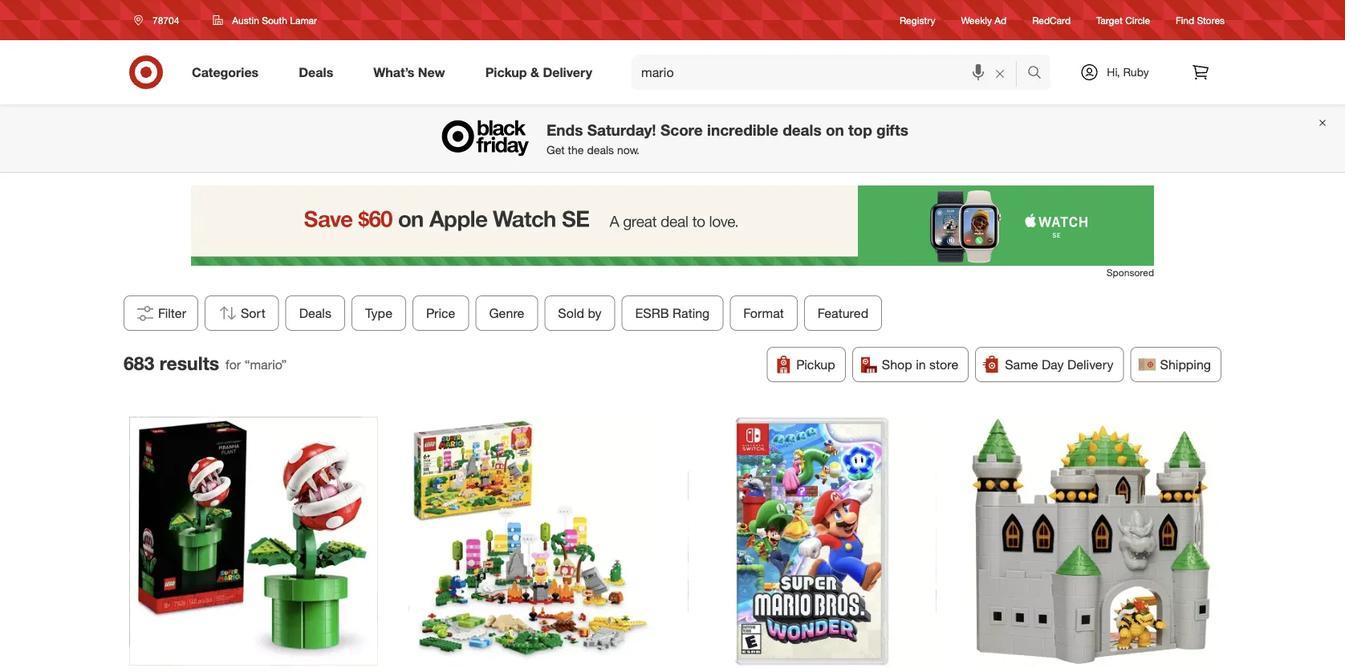 Task type: locate. For each thing, give the bounding box(es) containing it.
pickup
[[485, 64, 527, 80], [797, 357, 836, 372]]

super mario bros. wonder - nintendo switch image
[[689, 417, 937, 665], [689, 417, 937, 665]]

lego super mario piranha plant building set 71426 image
[[130, 417, 378, 665], [130, 417, 378, 665]]

deals
[[299, 64, 333, 80], [299, 305, 332, 321]]

same
[[1005, 357, 1039, 372]]

shop in store
[[882, 357, 959, 372]]

categories link
[[178, 55, 279, 90]]

What can we help you find? suggestions appear below search field
[[632, 55, 1032, 90]]

weekly ad link
[[962, 13, 1007, 27]]

stores
[[1198, 14, 1225, 26]]

0 horizontal spatial delivery
[[543, 64, 593, 80]]

lego super mario creativity toolbox maker set 71418 image
[[409, 417, 657, 665], [409, 417, 657, 665]]

1 horizontal spatial delivery
[[1068, 357, 1114, 372]]

delivery for same day delivery
[[1068, 357, 1114, 372]]

filter button
[[124, 296, 198, 331]]

delivery
[[543, 64, 593, 80], [1068, 357, 1114, 372]]

2 deals from the top
[[299, 305, 332, 321]]

683 results for "mario"
[[124, 351, 287, 374]]

austin
[[232, 14, 259, 26]]

pickup inside button
[[797, 357, 836, 372]]

genre
[[489, 305, 525, 321]]

rating
[[673, 305, 710, 321]]

pickup left & on the top left
[[485, 64, 527, 80]]

results
[[160, 351, 219, 374]]

ad
[[995, 14, 1007, 26]]

deals right the
[[587, 143, 614, 157]]

redcard
[[1033, 14, 1071, 26]]

hi,
[[1108, 65, 1121, 79]]

0 vertical spatial deals
[[783, 120, 822, 139]]

&
[[531, 64, 540, 80]]

pickup button
[[767, 347, 846, 382]]

1 horizontal spatial deals
[[783, 120, 822, 139]]

shipping button
[[1131, 347, 1222, 382]]

day
[[1042, 357, 1064, 372]]

by
[[588, 305, 602, 321]]

sold
[[558, 305, 585, 321]]

sold by
[[558, 305, 602, 321]]

registry link
[[900, 13, 936, 27]]

austin south lamar button
[[203, 6, 328, 35]]

delivery right the day
[[1068, 357, 1114, 372]]

shop in store button
[[853, 347, 969, 382]]

lamar
[[290, 14, 317, 26]]

type
[[365, 305, 393, 321]]

south
[[262, 14, 287, 26]]

deals
[[783, 120, 822, 139], [587, 143, 614, 157]]

0 vertical spatial deals
[[299, 64, 333, 80]]

1 vertical spatial deals
[[587, 143, 614, 157]]

0 vertical spatial pickup
[[485, 64, 527, 80]]

esrb rating button
[[622, 296, 724, 331]]

esrb rating
[[636, 305, 710, 321]]

deals link
[[285, 55, 353, 90]]

shipping
[[1161, 357, 1212, 372]]

genre button
[[476, 296, 538, 331]]

pickup for pickup & delivery
[[485, 64, 527, 80]]

1 horizontal spatial pickup
[[797, 357, 836, 372]]

1 vertical spatial deals
[[299, 305, 332, 321]]

filter
[[158, 305, 186, 321]]

ruby
[[1124, 65, 1150, 79]]

deals right the sort
[[299, 305, 332, 321]]

top
[[849, 120, 873, 139]]

deals down lamar at left top
[[299, 64, 333, 80]]

1 deals from the top
[[299, 64, 333, 80]]

circle
[[1126, 14, 1151, 26]]

delivery right & on the top left
[[543, 64, 593, 80]]

delivery inside button
[[1068, 357, 1114, 372]]

weekly ad
[[962, 14, 1007, 26]]

deals button
[[286, 296, 345, 331]]

for
[[226, 357, 241, 372]]

now.
[[617, 143, 640, 157]]

pickup down featured "button"
[[797, 357, 836, 372]]

deals inside button
[[299, 305, 332, 321]]

nintendo super mario bowser castle with 2.5" bowser figure image
[[968, 417, 1216, 665], [968, 417, 1216, 665]]

advertisement region
[[191, 185, 1155, 266]]

what's new link
[[360, 55, 465, 90]]

austin south lamar
[[232, 14, 317, 26]]

on
[[826, 120, 844, 139]]

search
[[1021, 66, 1059, 82]]

sponsored
[[1107, 267, 1155, 279]]

0 horizontal spatial pickup
[[485, 64, 527, 80]]

1 vertical spatial delivery
[[1068, 357, 1114, 372]]

0 horizontal spatial deals
[[587, 143, 614, 157]]

1 vertical spatial pickup
[[797, 357, 836, 372]]

0 vertical spatial delivery
[[543, 64, 593, 80]]

registry
[[900, 14, 936, 26]]

redcard link
[[1033, 13, 1071, 27]]

deals left on
[[783, 120, 822, 139]]



Task type: vqa. For each thing, say whether or not it's contained in the screenshot.
the format
yes



Task type: describe. For each thing, give the bounding box(es) containing it.
weekly
[[962, 14, 992, 26]]

deals for deals button
[[299, 305, 332, 321]]

delivery for pickup & delivery
[[543, 64, 593, 80]]

search button
[[1021, 55, 1059, 93]]

find stores link
[[1176, 13, 1225, 27]]

pickup & delivery
[[485, 64, 593, 80]]

target circle
[[1097, 14, 1151, 26]]

format
[[744, 305, 784, 321]]

pickup & delivery link
[[472, 55, 613, 90]]

target circle link
[[1097, 13, 1151, 27]]

deals for deals link
[[299, 64, 333, 80]]

the
[[568, 143, 584, 157]]

target
[[1097, 14, 1123, 26]]

incredible
[[707, 120, 779, 139]]

683
[[124, 351, 154, 374]]

ends saturday! score incredible deals on top gifts get the deals now.
[[547, 120, 909, 157]]

gifts
[[877, 120, 909, 139]]

78704 button
[[124, 6, 196, 35]]

esrb
[[636, 305, 669, 321]]

shop
[[882, 357, 913, 372]]

find stores
[[1176, 14, 1225, 26]]

"mario"
[[245, 357, 287, 372]]

get
[[547, 143, 565, 157]]

sort
[[241, 305, 266, 321]]

same day delivery button
[[976, 347, 1125, 382]]

what's
[[374, 64, 415, 80]]

score
[[661, 120, 703, 139]]

price button
[[413, 296, 469, 331]]

same day delivery
[[1005, 357, 1114, 372]]

pickup for pickup
[[797, 357, 836, 372]]

featured button
[[804, 296, 883, 331]]

sold by button
[[545, 296, 616, 331]]

78704
[[153, 14, 179, 26]]

price
[[426, 305, 456, 321]]

type button
[[352, 296, 406, 331]]

featured
[[818, 305, 869, 321]]

in
[[916, 357, 926, 372]]

what's new
[[374, 64, 445, 80]]

store
[[930, 357, 959, 372]]

ends
[[547, 120, 583, 139]]

saturday!
[[587, 120, 657, 139]]

format button
[[730, 296, 798, 331]]

hi, ruby
[[1108, 65, 1150, 79]]

sort button
[[205, 296, 279, 331]]

new
[[418, 64, 445, 80]]

categories
[[192, 64, 259, 80]]

find
[[1176, 14, 1195, 26]]



